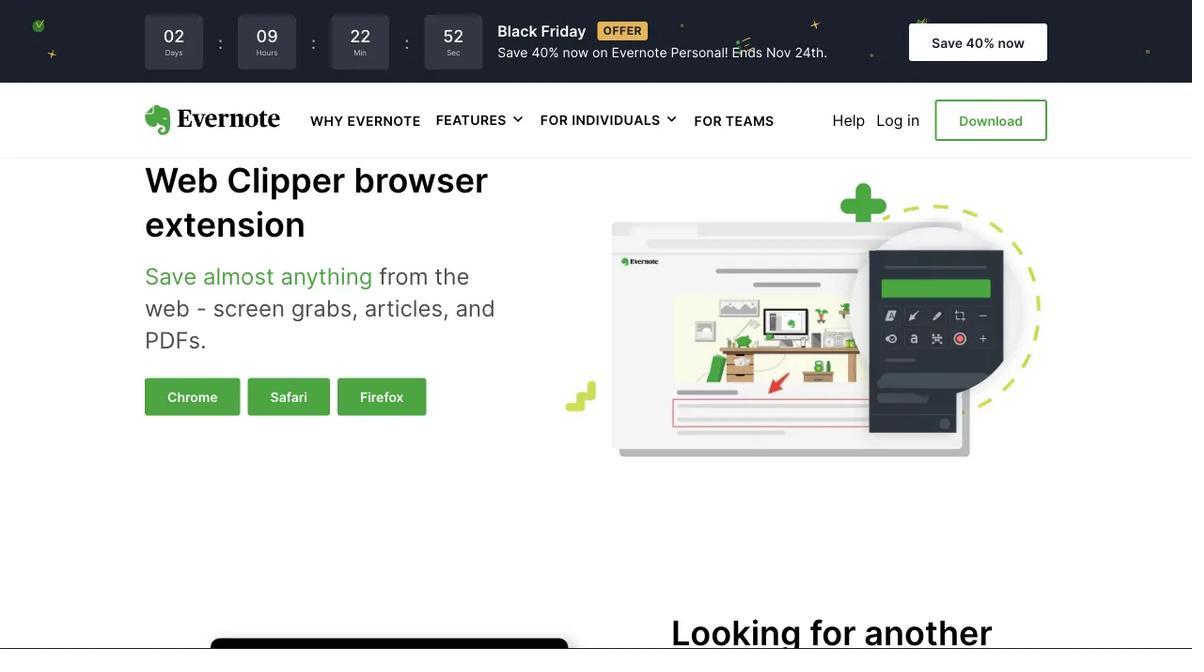 Task type: vqa. For each thing, say whether or not it's contained in the screenshot.
the leftmost Need
no



Task type: describe. For each thing, give the bounding box(es) containing it.
the for from
[[435, 263, 470, 291]]

24th.
[[795, 45, 828, 61]]

help link
[[833, 111, 865, 129]]

individuals
[[572, 112, 661, 128]]

anything
[[281, 263, 373, 291]]

0 horizontal spatial evernote
[[348, 113, 421, 129]]

friday
[[541, 22, 586, 40]]

chrome link
[[145, 378, 240, 416]]

help
[[833, 111, 865, 129]]

almost
[[203, 263, 274, 291]]

screen
[[213, 295, 285, 322]]

firefox link
[[338, 378, 426, 416]]

nov
[[766, 45, 791, 61]]

from
[[379, 263, 428, 291]]

52
[[443, 26, 464, 46]]

features
[[436, 112, 507, 128]]

02
[[163, 26, 185, 46]]

see
[[497, 17, 524, 35]]

40% for save 40% now
[[966, 35, 995, 51]]

save for save 40% now
[[932, 35, 963, 51]]

chrome
[[167, 390, 218, 406]]

40% for save 40% now on evernote personal! ends nov 24th.
[[532, 45, 559, 61]]

for for for teams
[[695, 113, 722, 129]]

web
[[145, 159, 218, 200]]

save almost anything
[[145, 263, 373, 291]]

the for see
[[528, 17, 552, 35]]

why
[[310, 113, 344, 129]]

download link
[[935, 100, 1048, 141]]

for teams
[[695, 113, 775, 129]]

browser
[[354, 159, 488, 200]]

save 40% now
[[932, 35, 1025, 51]]

clipper
[[227, 159, 345, 200]]

why evernote
[[310, 113, 421, 129]]

sec
[[447, 48, 460, 57]]

release
[[600, 17, 651, 35]]

save almost anything link
[[145, 263, 373, 291]]

3 : from the left
[[405, 32, 409, 53]]

download
[[959, 113, 1023, 129]]

for for for individuals
[[541, 112, 568, 128]]

save 40% now on evernote personal! ends nov 24th.
[[498, 45, 828, 61]]

2 : from the left
[[311, 32, 316, 53]]

09 hours
[[256, 26, 278, 57]]

personal!
[[671, 45, 728, 61]]

hours
[[257, 48, 278, 57]]

1 : from the left
[[218, 32, 223, 53]]

log in
[[877, 111, 920, 129]]

evernote multiple platform illustration image
[[145, 620, 634, 650]]

for teams link
[[695, 111, 775, 129]]



Task type: locate. For each thing, give the bounding box(es) containing it.
the inside the from the web - screen grabs, articles, and pdfs.
[[435, 263, 470, 291]]

web clipper browser extension
[[145, 159, 488, 244]]

: left the 52 sec
[[405, 32, 409, 53]]

1 horizontal spatial 40%
[[966, 35, 995, 51]]

save up download link
[[932, 35, 963, 51]]

0 horizontal spatial save
[[145, 263, 197, 291]]

see the latest release notes
[[497, 17, 695, 35]]

for individuals button
[[541, 111, 679, 130]]

now
[[998, 35, 1025, 51], [563, 45, 589, 61]]

22 min
[[350, 26, 371, 57]]

0 vertical spatial evernote
[[612, 45, 667, 61]]

09
[[256, 26, 278, 46]]

see the latest release notes link
[[145, 15, 1048, 38]]

now left 'on'
[[563, 45, 589, 61]]

1 horizontal spatial evernote
[[612, 45, 667, 61]]

: left the 22 min
[[311, 32, 316, 53]]

for
[[541, 112, 568, 128], [695, 113, 722, 129]]

1 vertical spatial evernote
[[348, 113, 421, 129]]

now for save 40% now
[[998, 35, 1025, 51]]

on
[[593, 45, 608, 61]]

22
[[350, 26, 371, 46]]

:
[[218, 32, 223, 53], [311, 32, 316, 53], [405, 32, 409, 53]]

days
[[165, 48, 183, 57]]

teams
[[726, 113, 775, 129]]

40% up download link
[[966, 35, 995, 51]]

why evernote link
[[310, 111, 421, 129]]

2 horizontal spatial save
[[932, 35, 963, 51]]

save down black on the left top of the page
[[498, 45, 528, 61]]

save for save almost anything
[[145, 263, 197, 291]]

: right '02 days'
[[218, 32, 223, 53]]

evernote logo image
[[145, 105, 280, 136]]

0 vertical spatial the
[[528, 17, 552, 35]]

in
[[908, 111, 920, 129]]

pdfs.
[[145, 326, 207, 354]]

52 sec
[[443, 26, 464, 57]]

web
[[145, 295, 190, 322]]

the
[[528, 17, 552, 35], [435, 263, 470, 291]]

for left "individuals"
[[541, 112, 568, 128]]

1 vertical spatial the
[[435, 263, 470, 291]]

0 horizontal spatial the
[[435, 263, 470, 291]]

now up download link
[[998, 35, 1025, 51]]

evernote right why
[[348, 113, 421, 129]]

from the web - screen grabs, articles, and pdfs.
[[145, 263, 496, 354]]

notes
[[656, 17, 695, 35]]

log
[[877, 111, 903, 129]]

extension
[[145, 203, 306, 244]]

safari link
[[248, 378, 330, 416]]

for inside button
[[541, 112, 568, 128]]

black friday
[[498, 22, 586, 40]]

evernote web-clipper image
[[559, 159, 1048, 490]]

0 horizontal spatial :
[[218, 32, 223, 53]]

grabs,
[[291, 295, 358, 322]]

40% down black friday at top
[[532, 45, 559, 61]]

log in link
[[877, 111, 920, 129]]

safari
[[270, 390, 308, 406]]

black
[[498, 22, 537, 40]]

ends
[[732, 45, 763, 61]]

2 horizontal spatial :
[[405, 32, 409, 53]]

now for save 40% now on evernote personal! ends nov 24th.
[[563, 45, 589, 61]]

latest
[[556, 17, 596, 35]]

save inside save 40% now link
[[932, 35, 963, 51]]

evernote down offer
[[612, 45, 667, 61]]

1 horizontal spatial now
[[998, 35, 1025, 51]]

save
[[932, 35, 963, 51], [498, 45, 528, 61], [145, 263, 197, 291]]

-
[[196, 295, 207, 322]]

firefox
[[360, 390, 404, 406]]

the up and
[[435, 263, 470, 291]]

save 40% now link
[[909, 24, 1048, 61]]

1 horizontal spatial :
[[311, 32, 316, 53]]

features button
[[436, 111, 526, 130]]

40%
[[966, 35, 995, 51], [532, 45, 559, 61]]

save for save 40% now on evernote personal! ends nov 24th.
[[498, 45, 528, 61]]

articles,
[[365, 295, 449, 322]]

min
[[354, 48, 367, 57]]

offer
[[603, 24, 642, 37]]

1 horizontal spatial for
[[695, 113, 722, 129]]

1 horizontal spatial save
[[498, 45, 528, 61]]

0 horizontal spatial 40%
[[532, 45, 559, 61]]

for left teams
[[695, 113, 722, 129]]

0 horizontal spatial for
[[541, 112, 568, 128]]

0 horizontal spatial now
[[563, 45, 589, 61]]

evernote
[[612, 45, 667, 61], [348, 113, 421, 129]]

and
[[456, 295, 496, 322]]

for individuals
[[541, 112, 661, 128]]

the right "see"
[[528, 17, 552, 35]]

1 horizontal spatial the
[[528, 17, 552, 35]]

save up web
[[145, 263, 197, 291]]

02 days
[[163, 26, 185, 57]]



